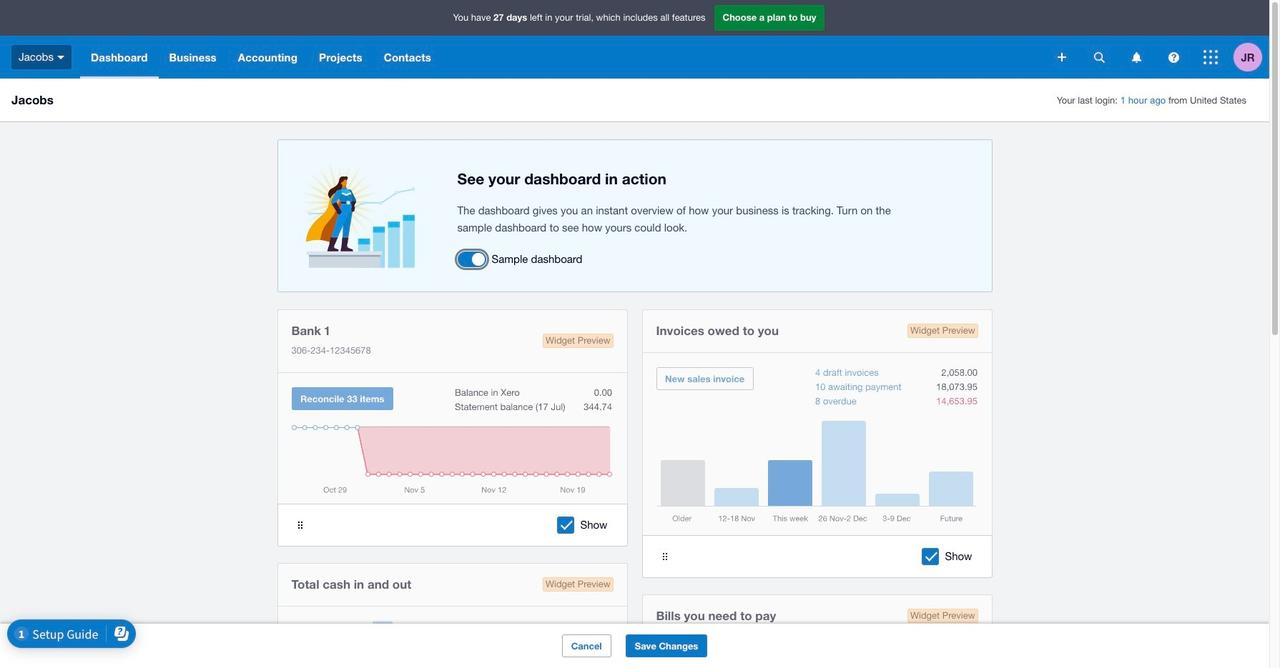 Task type: vqa. For each thing, say whether or not it's contained in the screenshot.
Get associated with Get paid faster with online invoices
no



Task type: describe. For each thing, give the bounding box(es) containing it.
1 horizontal spatial svg image
[[1058, 53, 1066, 62]]



Task type: locate. For each thing, give the bounding box(es) containing it.
cartoon office workers image
[[300, 162, 414, 270]]

svg image
[[1094, 52, 1105, 63], [1058, 53, 1066, 62], [57, 56, 64, 59]]

0 horizontal spatial svg image
[[57, 56, 64, 59]]

svg image
[[1204, 50, 1218, 64], [1132, 52, 1141, 63], [1168, 52, 1179, 63]]

0 horizontal spatial svg image
[[1132, 52, 1141, 63]]

2 horizontal spatial svg image
[[1204, 50, 1218, 64]]

banner
[[0, 0, 1270, 79]]

2 horizontal spatial svg image
[[1094, 52, 1105, 63]]

1 horizontal spatial svg image
[[1168, 52, 1179, 63]]



